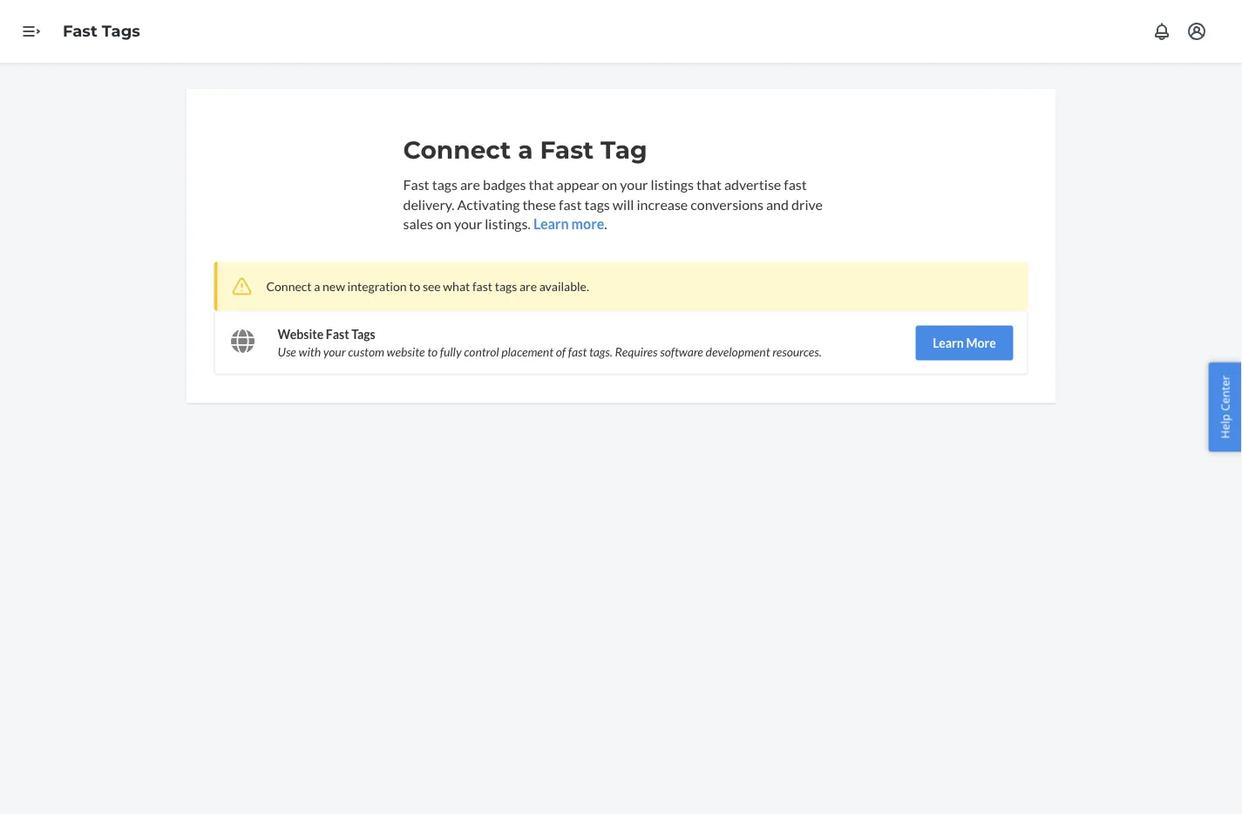 Task type: describe. For each thing, give the bounding box(es) containing it.
integration
[[348, 279, 407, 294]]

placement
[[502, 345, 554, 359]]

tags.
[[590, 345, 613, 359]]

a for fast
[[518, 135, 533, 165]]

conversions
[[691, 196, 764, 213]]

connect a new integration to see what fast tags are available.
[[266, 279, 590, 294]]

learn more button
[[534, 214, 605, 234]]

website fast tags use with your custom website to fully control placement of fast tags. requires software development resources.
[[278, 327, 822, 359]]

to inside website fast tags use with your custom website to fully control placement of fast tags. requires software development resources.
[[428, 345, 438, 359]]

requires
[[615, 345, 658, 359]]

what
[[443, 279, 470, 294]]

resources.
[[773, 345, 822, 359]]

your inside website fast tags use with your custom website to fully control placement of fast tags. requires software development resources.
[[323, 345, 346, 359]]

tag
[[601, 135, 648, 165]]

listings
[[651, 176, 694, 193]]

help center button
[[1209, 363, 1243, 452]]

help center
[[1218, 376, 1234, 439]]

2 horizontal spatial tags
[[585, 196, 610, 213]]

increase
[[637, 196, 688, 213]]

software
[[660, 345, 704, 359]]

1 vertical spatial your
[[454, 216, 482, 233]]

connect for connect a new integration to see what fast tags are available.
[[266, 279, 312, 294]]

connect for connect a fast tag
[[403, 135, 511, 165]]

available.
[[540, 279, 590, 294]]

use
[[278, 345, 296, 359]]

center
[[1218, 376, 1234, 411]]

1 vertical spatial on
[[436, 216, 452, 233]]

1 that from the left
[[529, 176, 554, 193]]

1 horizontal spatial on
[[602, 176, 618, 193]]

these
[[523, 196, 556, 213]]

fully
[[440, 345, 462, 359]]

2 that from the left
[[697, 176, 722, 193]]

activating
[[457, 196, 520, 213]]

will
[[613, 196, 634, 213]]

fast tags link
[[63, 21, 140, 41]]

fast up the drive at the right
[[784, 176, 807, 193]]

custom
[[348, 345, 385, 359]]

advertise
[[725, 176, 782, 193]]

open account menu image
[[1187, 21, 1208, 42]]

with
[[299, 345, 321, 359]]

fast right 'open navigation' icon
[[63, 21, 97, 41]]

of
[[556, 345, 566, 359]]

fast inside website fast tags use with your custom website to fully control placement of fast tags. requires software development resources.
[[326, 327, 349, 342]]

more
[[967, 336, 997, 351]]

listings.
[[485, 216, 531, 233]]



Task type: vqa. For each thing, say whether or not it's contained in the screenshot.
the right the a
yes



Task type: locate. For each thing, give the bounding box(es) containing it.
1 vertical spatial connect
[[266, 279, 312, 294]]

fast
[[784, 176, 807, 193], [559, 196, 582, 213], [473, 279, 493, 294], [568, 345, 587, 359]]

that up "these"
[[529, 176, 554, 193]]

are up activating
[[460, 176, 481, 193]]

0 vertical spatial tags
[[432, 176, 458, 193]]

tags
[[102, 21, 140, 41], [352, 327, 376, 342]]

development
[[706, 345, 771, 359]]

connect
[[403, 135, 511, 165], [266, 279, 312, 294]]

fast up custom
[[326, 327, 349, 342]]

to left see
[[409, 279, 421, 294]]

learn left more
[[934, 336, 964, 351]]

a for new
[[314, 279, 320, 294]]

fast up delivery.
[[403, 176, 430, 193]]

connect up badges
[[403, 135, 511, 165]]

tags
[[432, 176, 458, 193], [585, 196, 610, 213], [495, 279, 517, 294]]

learn for learn more .
[[534, 216, 569, 233]]

1 vertical spatial a
[[314, 279, 320, 294]]

0 horizontal spatial learn
[[534, 216, 569, 233]]

your up the will
[[620, 176, 649, 193]]

2 vertical spatial your
[[323, 345, 346, 359]]

0 vertical spatial learn
[[534, 216, 569, 233]]

0 vertical spatial your
[[620, 176, 649, 193]]

are
[[460, 176, 481, 193], [520, 279, 537, 294]]

1 vertical spatial tags
[[352, 327, 376, 342]]

help
[[1218, 414, 1234, 439]]

sales
[[403, 216, 433, 233]]

tags up .
[[585, 196, 610, 213]]

to
[[409, 279, 421, 294], [428, 345, 438, 359]]

1 horizontal spatial to
[[428, 345, 438, 359]]

fast
[[63, 21, 97, 41], [540, 135, 594, 165], [403, 176, 430, 193], [326, 327, 349, 342]]

to left 'fully'
[[428, 345, 438, 359]]

0 horizontal spatial are
[[460, 176, 481, 193]]

fast inside fast tags are badges that appear on your listings that advertise fast delivery. activating these fast tags will increase conversions and drive sales on your listings.
[[403, 176, 430, 193]]

website
[[278, 327, 324, 342]]

that
[[529, 176, 554, 193], [697, 176, 722, 193]]

1 horizontal spatial learn
[[934, 336, 964, 351]]

your
[[620, 176, 649, 193], [454, 216, 482, 233], [323, 345, 346, 359]]

tags inside website fast tags use with your custom website to fully control placement of fast tags. requires software development resources.
[[352, 327, 376, 342]]

are left the available.
[[520, 279, 537, 294]]

fast right what
[[473, 279, 493, 294]]

see
[[423, 279, 441, 294]]

1 vertical spatial to
[[428, 345, 438, 359]]

0 vertical spatial connect
[[403, 135, 511, 165]]

fast inside website fast tags use with your custom website to fully control placement of fast tags. requires software development resources.
[[568, 345, 587, 359]]

0 vertical spatial on
[[602, 176, 618, 193]]

a up badges
[[518, 135, 533, 165]]

on up the will
[[602, 176, 618, 193]]

that up conversions
[[697, 176, 722, 193]]

your down activating
[[454, 216, 482, 233]]

0 horizontal spatial your
[[323, 345, 346, 359]]

fast right of
[[568, 345, 587, 359]]

1 vertical spatial learn
[[934, 336, 964, 351]]

2 vertical spatial tags
[[495, 279, 517, 294]]

learn for learn more
[[934, 336, 964, 351]]

.
[[605, 216, 608, 233]]

tags right what
[[495, 279, 517, 294]]

learn more .
[[534, 216, 608, 233]]

0 horizontal spatial tags
[[102, 21, 140, 41]]

your right with
[[323, 345, 346, 359]]

0 vertical spatial a
[[518, 135, 533, 165]]

new
[[323, 279, 345, 294]]

open navigation image
[[21, 21, 42, 42]]

open notifications image
[[1152, 21, 1173, 42]]

1 horizontal spatial connect
[[403, 135, 511, 165]]

learn down "these"
[[534, 216, 569, 233]]

learn more
[[934, 336, 997, 351]]

learn
[[534, 216, 569, 233], [934, 336, 964, 351]]

1 horizontal spatial are
[[520, 279, 537, 294]]

0 vertical spatial to
[[409, 279, 421, 294]]

globe image
[[231, 329, 255, 354]]

more
[[572, 216, 605, 233]]

tags up delivery.
[[432, 176, 458, 193]]

fast up learn more .
[[559, 196, 582, 213]]

appear
[[557, 176, 600, 193]]

fast tags
[[63, 21, 140, 41]]

learn more button
[[916, 326, 1014, 361]]

0 horizontal spatial on
[[436, 216, 452, 233]]

badges
[[483, 176, 526, 193]]

and
[[767, 196, 789, 213]]

a
[[518, 135, 533, 165], [314, 279, 320, 294]]

1 vertical spatial tags
[[585, 196, 610, 213]]

a left new
[[314, 279, 320, 294]]

fast up the appear
[[540, 135, 594, 165]]

control
[[464, 345, 499, 359]]

0 vertical spatial are
[[460, 176, 481, 193]]

1 horizontal spatial tags
[[352, 327, 376, 342]]

0 horizontal spatial that
[[529, 176, 554, 193]]

learn inside learn more button
[[934, 336, 964, 351]]

connect left new
[[266, 279, 312, 294]]

connect a fast tag
[[403, 135, 648, 165]]

2 horizontal spatial your
[[620, 176, 649, 193]]

on down delivery.
[[436, 216, 452, 233]]

1 horizontal spatial that
[[697, 176, 722, 193]]

1 vertical spatial are
[[520, 279, 537, 294]]

0 vertical spatial tags
[[102, 21, 140, 41]]

0 horizontal spatial connect
[[266, 279, 312, 294]]

1 horizontal spatial a
[[518, 135, 533, 165]]

on
[[602, 176, 618, 193], [436, 216, 452, 233]]

are inside fast tags are badges that appear on your listings that advertise fast delivery. activating these fast tags will increase conversions and drive sales on your listings.
[[460, 176, 481, 193]]

1 horizontal spatial your
[[454, 216, 482, 233]]

delivery.
[[403, 196, 455, 213]]

website
[[387, 345, 425, 359]]

fast tags are badges that appear on your listings that advertise fast delivery. activating these fast tags will increase conversions and drive sales on your listings.
[[403, 176, 823, 233]]

0 horizontal spatial tags
[[432, 176, 458, 193]]

1 horizontal spatial tags
[[495, 279, 517, 294]]

drive
[[792, 196, 823, 213]]

0 horizontal spatial to
[[409, 279, 421, 294]]

0 horizontal spatial a
[[314, 279, 320, 294]]



